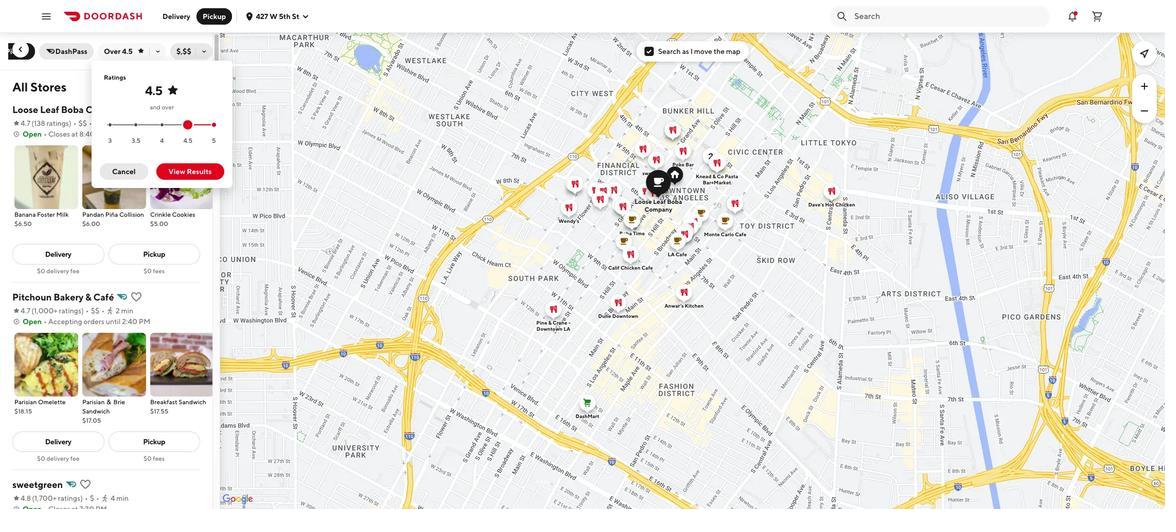 Task type: describe. For each thing, give the bounding box(es) containing it.
delivery link for bakery
[[12, 432, 104, 453]]

$6.00
[[82, 220, 100, 228]]

• up 8:40
[[89, 119, 92, 128]]

parisian for parisian ＆ brie sandwich $17.05
[[82, 399, 105, 406]]

at
[[71, 130, 78, 138]]

cookies
[[172, 211, 195, 219]]

ratings
[[104, 74, 126, 81]]

$0 delivery fee for bakery
[[37, 455, 79, 463]]

delivery inside button
[[163, 12, 190, 20]]

banana foster milk $6.50
[[14, 211, 69, 228]]

$0 fees for pitchoun bakery & café
[[144, 455, 165, 463]]

w
[[270, 12, 277, 20]]

and
[[150, 103, 160, 111]]

stores
[[30, 80, 66, 94]]

4 stars and over image
[[160, 123, 164, 127]]

powered by google image
[[223, 495, 253, 505]]

5th
[[279, 12, 291, 20]]

fee for boba
[[70, 267, 79, 275]]

pandan
[[82, 211, 104, 219]]

orders
[[84, 318, 104, 326]]

427
[[256, 12, 268, 20]]

) for boba
[[69, 119, 71, 128]]

closes
[[48, 130, 70, 138]]

$0 up pitchoun
[[37, 267, 45, 275]]

• $
[[85, 495, 94, 503]]

427 w 5th st
[[256, 12, 299, 20]]

st
[[292, 12, 299, 20]]

map region
[[94, 6, 1165, 510]]

crinkle
[[150, 211, 171, 219]]

pitchoun bakery & café
[[12, 292, 114, 303]]

1,000+
[[34, 307, 58, 315]]

1 horizontal spatial 4.5
[[145, 83, 162, 98]]

8:40
[[79, 130, 95, 138]]

＆
[[106, 399, 112, 406]]

ratings for bakery
[[59, 307, 81, 315]]

1 vertical spatial pm
[[139, 318, 150, 326]]

sandwich inside breakfast sandwich $17.55
[[179, 399, 206, 406]]

recenter the map image
[[1138, 47, 1151, 60]]

1 vertical spatial pickup button
[[0, 43, 35, 60]]

previous image
[[16, 45, 25, 53]]

pickup for company's pickup 'link'
[[143, 251, 165, 259]]

( 138 ratings )
[[31, 119, 71, 128]]

over 4.5
[[104, 47, 133, 56]]

$0 fees for loose leaf boba company
[[144, 267, 165, 275]]

click to add this store to your saved list image for sweetgreen
[[79, 479, 92, 491]]

results
[[187, 168, 212, 176]]

• right $
[[96, 495, 99, 503]]

0 vertical spatial 2 min
[[103, 119, 121, 128]]

4.5 inside button
[[122, 47, 133, 56]]

until
[[106, 318, 121, 326]]

• up the open • accepting orders until 2:40 pm
[[86, 307, 89, 315]]

$17.55
[[150, 408, 168, 416]]

5 stars and over image
[[211, 122, 217, 128]]

milk
[[56, 211, 69, 219]]

banana foster milk image
[[14, 146, 78, 209]]

all stores
[[12, 80, 66, 94]]

breakfast sandwich image
[[150, 333, 214, 397]]

fees for company
[[153, 267, 165, 275]]

the
[[714, 47, 725, 56]]

138
[[34, 119, 45, 128]]

over
[[162, 103, 174, 111]]

pickup link for café
[[108, 432, 200, 453]]

427 w 5th st button
[[246, 12, 310, 20]]

pandan piña collision $6.00
[[82, 211, 144, 228]]

foster
[[37, 211, 55, 219]]

delivery for bakery
[[46, 455, 69, 463]]

4.5 stars and over image
[[185, 122, 191, 128]]

• $$ for boba
[[73, 119, 87, 128]]

parisian ＆ brie sandwich $17.05
[[82, 399, 125, 425]]

crinkle cookies $5.00
[[150, 211, 195, 228]]

breakfast
[[150, 399, 177, 406]]

$,$$
[[176, 47, 191, 56]]

sandwich inside parisian ＆ brie sandwich $17.05
[[82, 408, 110, 416]]

crinkle cookies image
[[150, 146, 214, 209]]

and over
[[150, 103, 174, 111]]

delivery for café
[[45, 438, 71, 446]]

$6.50
[[14, 220, 32, 228]]

search
[[658, 47, 681, 56]]

i
[[691, 47, 693, 56]]

0 vertical spatial 2
[[103, 119, 107, 128]]

• down the café
[[101, 307, 104, 315]]

open • closes at 8:40 pm
[[23, 130, 108, 138]]

pickup for right the pickup button
[[203, 12, 226, 20]]

search as i move the map
[[658, 47, 740, 56]]

$
[[90, 495, 94, 503]]

3.5 stars and over image
[[134, 123, 138, 127]]

4 for 4 min
[[111, 495, 115, 503]]

$18.15
[[14, 408, 32, 416]]

notification bell image
[[1066, 10, 1079, 22]]

3.5
[[132, 137, 140, 144]]

4 for 4
[[160, 137, 164, 144]]

5
[[212, 137, 216, 144]]

pitchoun
[[12, 292, 52, 303]]

• down 138
[[44, 130, 47, 138]]

4.8
[[21, 495, 31, 503]]

$0 down $17.55
[[144, 455, 152, 463]]

café
[[93, 292, 114, 303]]

omelette
[[38, 399, 66, 406]]

cancel button
[[100, 164, 148, 180]]

2 vertical spatial ratings
[[58, 495, 80, 503]]

collision
[[119, 211, 144, 219]]

$0 delivery fee for leaf
[[37, 267, 79, 275]]

view
[[169, 168, 185, 176]]

4 min
[[111, 495, 129, 503]]

( 1,000+ ratings )
[[31, 307, 84, 315]]

cancel
[[112, 168, 136, 176]]

$$ for company
[[78, 119, 87, 128]]

as
[[682, 47, 689, 56]]

$,$$ button
[[170, 43, 212, 60]]

zoom out image
[[1138, 105, 1151, 117]]

open for pitchoun
[[23, 318, 42, 326]]

fees for café
[[153, 455, 165, 463]]

open for loose
[[23, 130, 42, 138]]

dashpass button
[[39, 43, 94, 60]]



Task type: locate. For each thing, give the bounding box(es) containing it.
2:40
[[122, 318, 137, 326]]

2 pickup link from the top
[[108, 432, 200, 453]]

1 vertical spatial 2
[[116, 307, 120, 315]]

1 vertical spatial 4.5
[[145, 83, 162, 98]]

dune
[[598, 313, 611, 319], [598, 313, 611, 319]]

1 vertical spatial min
[[121, 307, 133, 315]]

fees
[[153, 267, 165, 275], [153, 455, 165, 463]]

move
[[694, 47, 712, 56]]

breakfast sandwich $17.55
[[150, 399, 206, 416]]

loose leaf boba company
[[12, 104, 127, 115], [634, 198, 682, 213], [634, 198, 682, 213]]

$17.05
[[82, 417, 101, 425]]

1 vertical spatial $0 fees
[[144, 455, 165, 463]]

average rating of 4.7 out of 5 element
[[12, 118, 30, 129], [12, 306, 30, 316]]

• left $
[[85, 495, 88, 503]]

( up the open • closes at 8:40 pm
[[31, 119, 34, 128]]

0 items, open order cart image
[[1091, 10, 1103, 22]]

2 vertical spatial delivery
[[45, 438, 71, 446]]

open • accepting orders until 2:40 pm
[[23, 318, 150, 326]]

pasta
[[725, 173, 738, 179], [725, 173, 738, 179]]

1 horizontal spatial 2
[[116, 307, 120, 315]]

delivery
[[46, 267, 69, 275], [46, 455, 69, 463]]

anwar's
[[664, 303, 684, 309], [664, 303, 684, 309]]

1 vertical spatial 4.7
[[21, 307, 30, 315]]

) up the open • accepting orders until 2:40 pm
[[81, 307, 84, 315]]

0 vertical spatial delivery link
[[12, 244, 104, 265]]

delivery link down "banana foster milk $6.50"
[[12, 244, 104, 265]]

pickup for pickup 'link' associated with café
[[143, 438, 165, 446]]

0 vertical spatial min
[[109, 119, 121, 128]]

1 vertical spatial 4
[[111, 495, 115, 503]]

1 $0 fees from the top
[[144, 267, 165, 275]]

2 4.7 from the top
[[21, 307, 30, 315]]

sandwich
[[179, 399, 206, 406], [82, 408, 110, 416]]

0 horizontal spatial $$
[[78, 119, 87, 128]]

2 vertical spatial (
[[32, 495, 34, 503]]

banana
[[14, 211, 36, 219]]

3 stars and over image
[[108, 123, 112, 127]]

sandwich right breakfast
[[179, 399, 206, 406]]

1 vertical spatial )
[[81, 307, 84, 315]]

parisian ＆ brie sandwich image
[[82, 333, 146, 397]]

0 vertical spatial (
[[31, 119, 34, 128]]

) for &
[[81, 307, 84, 315]]

pm right 2:40
[[139, 318, 150, 326]]

2 min up 2:40
[[116, 307, 133, 315]]

0 vertical spatial 4.5
[[122, 47, 133, 56]]

0 vertical spatial ratings
[[47, 119, 69, 128]]

pickup down $5.00
[[143, 251, 165, 259]]

average rating of 4.7 out of 5 element left 138
[[12, 118, 30, 129]]

0 vertical spatial pickup button
[[197, 8, 232, 24]]

4.7
[[21, 119, 30, 128], [21, 307, 30, 315]]

2 vertical spatial )
[[80, 495, 83, 503]]

monte
[[704, 231, 720, 237], [704, 231, 720, 237]]

3
[[108, 137, 112, 144]]

calif chicken cafe
[[608, 265, 653, 271], [608, 265, 653, 271]]

view results
[[169, 168, 212, 176]]

0 horizontal spatial pm
[[96, 130, 108, 138]]

fee for &
[[70, 455, 79, 463]]

cafe
[[735, 231, 746, 237], [735, 231, 746, 237], [675, 251, 687, 257], [675, 251, 687, 257], [641, 265, 653, 271], [641, 265, 653, 271]]

1 open from the top
[[23, 130, 42, 138]]

kitchen
[[685, 303, 703, 309], [685, 303, 703, 309]]

1 horizontal spatial 4
[[160, 137, 164, 144]]

$0 up 1,700+
[[37, 455, 45, 463]]

1,700+
[[34, 495, 57, 503]]

pm
[[96, 130, 108, 138], [139, 318, 150, 326]]

min up 3
[[109, 119, 121, 128]]

average rating of 4.7 out of 5 element for loose leaf boba company
[[12, 118, 30, 129]]

0 vertical spatial pickup link
[[108, 244, 200, 265]]

• up at
[[73, 119, 76, 128]]

4 right $
[[111, 495, 115, 503]]

$5.00
[[150, 220, 168, 228]]

) left "• $"
[[80, 495, 83, 503]]

delivery for company
[[45, 251, 71, 259]]

pickup link
[[108, 244, 200, 265], [108, 432, 200, 453]]

open down 1,000+
[[23, 318, 42, 326]]

0 vertical spatial delivery
[[46, 267, 69, 275]]

0 vertical spatial open
[[23, 130, 42, 138]]

• down 1,000+
[[44, 318, 47, 326]]

pickup
[[203, 12, 226, 20], [5, 47, 29, 56], [143, 251, 165, 259], [143, 438, 165, 446]]

Store search: begin typing to search for stores available on DoorDash text field
[[854, 11, 1044, 22]]

click to add this store to your saved list image up "• $"
[[79, 479, 92, 491]]

0 vertical spatial fee
[[70, 267, 79, 275]]

parisian up '$18.15'
[[14, 399, 37, 406]]

1 vertical spatial (
[[31, 307, 34, 315]]

bar
[[685, 161, 694, 167], [685, 161, 694, 167]]

click to add this store to your saved list image
[[143, 103, 156, 116]]

fee up the bakery
[[70, 267, 79, 275]]

knead
[[696, 173, 711, 179], [696, 173, 711, 179]]

min for sweetgreen
[[116, 495, 129, 503]]

pickup button up $,$$ button
[[197, 8, 232, 24]]

0 vertical spatial average rating of 4.7 out of 5 element
[[12, 118, 30, 129]]

0 horizontal spatial pickup button
[[0, 43, 35, 60]]

1 vertical spatial fees
[[153, 455, 165, 463]]

2 parisian from the left
[[82, 399, 105, 406]]

parisian left ＆
[[82, 399, 105, 406]]

pickup link down $5.00
[[108, 244, 200, 265]]

piña
[[105, 211, 118, 219]]

(
[[31, 119, 34, 128], [31, 307, 34, 315], [32, 495, 34, 503]]

$0 delivery fee
[[37, 267, 79, 275], [37, 455, 79, 463]]

average rating of 4.8 out of 5 element
[[12, 494, 31, 504]]

parisian omelette image
[[14, 333, 78, 397]]

pickup link for company
[[108, 244, 200, 265]]

1 horizontal spatial pm
[[139, 318, 150, 326]]

ratings up accepting
[[59, 307, 81, 315]]

pm left 3
[[96, 130, 108, 138]]

2 min up 3
[[103, 119, 121, 128]]

0 horizontal spatial 2
[[103, 119, 107, 128]]

1 vertical spatial pickup link
[[108, 432, 200, 453]]

ratings for leaf
[[47, 119, 69, 128]]

1 vertical spatial delivery
[[45, 251, 71, 259]]

delivery up $,$$ on the top of the page
[[163, 12, 190, 20]]

0 vertical spatial $0 fees
[[144, 267, 165, 275]]

delivery up ( 1,700+ ratings )
[[46, 455, 69, 463]]

parisian
[[14, 399, 37, 406], [82, 399, 105, 406]]

0 vertical spatial pm
[[96, 130, 108, 138]]

2 horizontal spatial 4.5
[[183, 137, 192, 144]]

pickup down $17.55
[[143, 438, 165, 446]]

0 horizontal spatial click to add this store to your saved list image
[[79, 479, 92, 491]]

$0 fees down $5.00
[[144, 267, 165, 275]]

1 horizontal spatial $$
[[91, 307, 99, 315]]

open
[[23, 130, 42, 138], [23, 318, 42, 326]]

2 up until
[[116, 307, 120, 315]]

0 vertical spatial 4
[[160, 137, 164, 144]]

2 fees from the top
[[153, 455, 165, 463]]

1 vertical spatial 2 min
[[116, 307, 133, 315]]

delivery link down the $17.05
[[12, 432, 104, 453]]

parisian inside parisian omelette $18.15
[[14, 399, 37, 406]]

0 vertical spatial • $$
[[73, 119, 87, 128]]

1 vertical spatial open
[[23, 318, 42, 326]]

Search as I move the map checkbox
[[645, 47, 654, 56]]

pickup up all
[[5, 47, 29, 56]]

co
[[717, 173, 724, 179], [717, 173, 724, 179]]

2 delivery link from the top
[[12, 432, 104, 453]]

4.7 down pitchoun
[[21, 307, 30, 315]]

all
[[12, 80, 28, 94]]

0 vertical spatial $$
[[78, 119, 87, 128]]

1 vertical spatial ratings
[[59, 307, 81, 315]]

1 vertical spatial delivery
[[46, 455, 69, 463]]

delivery down "banana foster milk $6.50"
[[45, 251, 71, 259]]

2 vertical spatial min
[[116, 495, 129, 503]]

1 average rating of 4.7 out of 5 element from the top
[[12, 118, 30, 129]]

pickup button up all
[[0, 43, 35, 60]]

2 delivery from the top
[[46, 455, 69, 463]]

over
[[104, 47, 121, 56]]

open down 138
[[23, 130, 42, 138]]

4.5 down the 4.5 stars and over icon
[[183, 137, 192, 144]]

4 down 4 stars and over image on the left top
[[160, 137, 164, 144]]

$0 delivery fee up pitchoun bakery & café
[[37, 267, 79, 275]]

open menu image
[[40, 10, 52, 22]]

delivery link for leaf
[[12, 244, 104, 265]]

fees down $5.00
[[153, 267, 165, 275]]

poke
[[672, 161, 684, 167], [672, 161, 684, 167]]

ratings up 'closes'
[[47, 119, 69, 128]]

$0 fees down $17.55
[[144, 455, 165, 463]]

la
[[668, 251, 674, 257], [668, 251, 674, 257], [563, 326, 570, 332], [563, 326, 570, 332]]

over 4.5 button
[[98, 43, 166, 60]]

2 $0 delivery fee from the top
[[37, 455, 79, 463]]

calif
[[608, 265, 619, 271], [608, 265, 619, 271]]

view results button
[[156, 164, 224, 180]]

$$ up orders
[[91, 307, 99, 315]]

min right $
[[116, 495, 129, 503]]

1 delivery link from the top
[[12, 244, 104, 265]]

min
[[109, 119, 121, 128], [121, 307, 133, 315], [116, 495, 129, 503]]

average rating of 4.7 out of 5 element down pitchoun
[[12, 306, 30, 316]]

2 average rating of 4.7 out of 5 element from the top
[[12, 306, 30, 316]]

0 vertical spatial $0 delivery fee
[[37, 267, 79, 275]]

1 vertical spatial • $$
[[86, 307, 99, 315]]

delivery for leaf
[[46, 267, 69, 275]]

4.7 for pitchoun
[[21, 307, 30, 315]]

4.7 left 138
[[21, 119, 30, 128]]

min for pitchoun bakery & café
[[121, 307, 133, 315]]

1 $0 delivery fee from the top
[[37, 267, 79, 275]]

2
[[103, 119, 107, 128], [116, 307, 120, 315]]

downtown
[[612, 313, 638, 319], [612, 313, 638, 319], [536, 326, 562, 332], [536, 326, 562, 332]]

sweetgreen poke bar knead & co pasta bar+market
[[642, 161, 738, 185], [642, 161, 738, 185]]

time
[[633, 230, 645, 236], [633, 230, 645, 236]]

2 vertical spatial 4.5
[[183, 137, 192, 144]]

• $$ up orders
[[86, 307, 99, 315]]

1 delivery from the top
[[46, 267, 69, 275]]

$0
[[37, 267, 45, 275], [144, 267, 152, 275], [37, 455, 45, 463], [144, 455, 152, 463]]

parisian omelette $18.15
[[14, 399, 66, 416]]

delivery link
[[12, 244, 104, 265], [12, 432, 104, 453]]

4.5 up and
[[145, 83, 162, 98]]

0 vertical spatial 4.7
[[21, 119, 30, 128]]

)
[[69, 119, 71, 128], [81, 307, 84, 315], [80, 495, 83, 503]]

1 vertical spatial click to add this store to your saved list image
[[79, 479, 92, 491]]

1 parisian from the left
[[14, 399, 37, 406]]

2 left 3 stars and over icon
[[103, 119, 107, 128]]

$$ up 8:40
[[78, 119, 87, 128]]

min up 2:40
[[121, 307, 133, 315]]

• $$ up at
[[73, 119, 87, 128]]

pickup for the bottommost the pickup button
[[5, 47, 29, 56]]

1 horizontal spatial pickup button
[[197, 8, 232, 24]]

1 vertical spatial sandwich
[[82, 408, 110, 416]]

click to add this store to your saved list image up 2:40
[[130, 291, 143, 303]]

4.7 for loose
[[21, 119, 30, 128]]

( right 4.8
[[32, 495, 34, 503]]

0 horizontal spatial sandwich
[[82, 408, 110, 416]]

bar+market
[[703, 179, 731, 185], [703, 179, 731, 185]]

0 vertical spatial fees
[[153, 267, 165, 275]]

accepting
[[48, 318, 82, 326]]

1 vertical spatial $0 delivery fee
[[37, 455, 79, 463]]

• $$ for &
[[86, 307, 99, 315]]

delivery up pitchoun bakery & café
[[46, 267, 69, 275]]

2 min
[[103, 119, 121, 128], [116, 307, 133, 315]]

1 vertical spatial fee
[[70, 455, 79, 463]]

pickup right delivery button
[[203, 12, 226, 20]]

1 horizontal spatial parisian
[[82, 399, 105, 406]]

fee
[[70, 267, 79, 275], [70, 455, 79, 463]]

0 vertical spatial delivery
[[163, 12, 190, 20]]

( for pitchoun
[[31, 307, 34, 315]]

1 fee from the top
[[70, 267, 79, 275]]

pickup link down $17.55
[[108, 432, 200, 453]]

1 vertical spatial $$
[[91, 307, 99, 315]]

parisian for parisian omelette $18.15
[[14, 399, 37, 406]]

fees down $17.55
[[153, 455, 165, 463]]

$$ for café
[[91, 307, 99, 315]]

1 horizontal spatial click to add this store to your saved list image
[[130, 291, 143, 303]]

0 vertical spatial sandwich
[[179, 399, 206, 406]]

) up the open • closes at 8:40 pm
[[69, 119, 71, 128]]

( down pitchoun
[[31, 307, 34, 315]]

bakery
[[54, 292, 84, 303]]

click to add this store to your saved list image
[[130, 291, 143, 303], [79, 479, 92, 491]]

boba
[[61, 104, 84, 115], [667, 198, 682, 205], [667, 198, 682, 205], [619, 230, 632, 236], [619, 230, 632, 236]]

2 fee from the top
[[70, 455, 79, 463]]

brie
[[113, 399, 125, 406]]

2 open from the top
[[23, 318, 42, 326]]

ratings left "• $"
[[58, 495, 80, 503]]

0 vertical spatial click to add this store to your saved list image
[[130, 291, 143, 303]]

1 vertical spatial delivery link
[[12, 432, 104, 453]]

0 horizontal spatial parisian
[[14, 399, 37, 406]]

company
[[86, 104, 127, 115], [644, 205, 672, 213], [644, 205, 672, 213]]

fee up ( 1,700+ ratings )
[[70, 455, 79, 463]]

0 vertical spatial )
[[69, 119, 71, 128]]

parisian inside parisian ＆ brie sandwich $17.05
[[82, 399, 105, 406]]

delivery button
[[156, 8, 197, 24]]

0 horizontal spatial 4
[[111, 495, 115, 503]]

sandwich up the $17.05
[[82, 408, 110, 416]]

pandan piña collision image
[[82, 146, 146, 209]]

2 $0 fees from the top
[[144, 455, 165, 463]]

1 vertical spatial average rating of 4.7 out of 5 element
[[12, 306, 30, 316]]

dashpass
[[55, 47, 87, 56]]

0 horizontal spatial 4.5
[[122, 47, 133, 56]]

click to add this store to your saved list image for pitchoun bakery & café
[[130, 291, 143, 303]]

pine
[[536, 320, 547, 326], [536, 320, 547, 326]]

map
[[726, 47, 740, 56]]

•
[[73, 119, 76, 128], [89, 119, 92, 128], [44, 130, 47, 138], [86, 307, 89, 315], [101, 307, 104, 315], [44, 318, 47, 326], [85, 495, 88, 503], [96, 495, 99, 503]]

zoom in image
[[1138, 80, 1151, 93]]

wendy's
[[558, 218, 579, 224], [558, 218, 579, 224]]

delivery
[[163, 12, 190, 20], [45, 251, 71, 259], [45, 438, 71, 446]]

( 1,700+ ratings )
[[32, 495, 83, 503]]

hot
[[825, 201, 834, 208], [825, 201, 834, 208]]

dave's
[[808, 201, 824, 208], [808, 201, 824, 208]]

average rating of 4.7 out of 5 element for pitchoun bakery & café
[[12, 306, 30, 316]]

1 pickup link from the top
[[108, 244, 200, 265]]

1 fees from the top
[[153, 267, 165, 275]]

( for loose
[[31, 119, 34, 128]]

delivery down parisian omelette $18.15
[[45, 438, 71, 446]]

la cafe
[[668, 251, 687, 257], [668, 251, 687, 257]]

carlo
[[721, 231, 734, 237], [721, 231, 734, 237]]

pine & crane - downtown la dashmart
[[536, 320, 599, 419], [536, 320, 599, 419]]

pickup button
[[197, 8, 232, 24], [0, 43, 35, 60]]

1 4.7 from the top
[[21, 119, 30, 128]]

1 horizontal spatial sandwich
[[179, 399, 206, 406]]

4.5 right over
[[122, 47, 133, 56]]

$0 down $5.00
[[144, 267, 152, 275]]

$0 delivery fee up ( 1,700+ ratings )
[[37, 455, 79, 463]]



Task type: vqa. For each thing, say whether or not it's contained in the screenshot.
the Store
no



